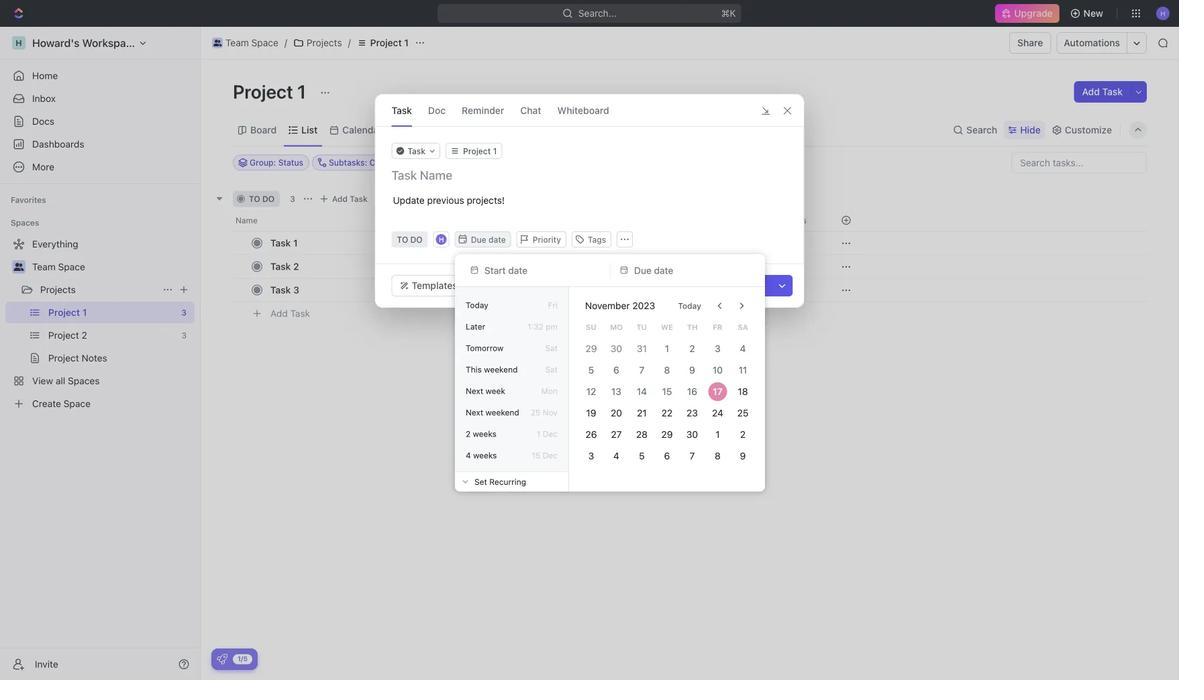 Task type: vqa. For each thing, say whether or not it's contained in the screenshot.
Team Space link to the top
yes



Task type: locate. For each thing, give the bounding box(es) containing it.
29 down su
[[585, 343, 597, 354]]

0 horizontal spatial add task
[[270, 308, 310, 319]]

add task button up customize
[[1074, 81, 1131, 103]]

12
[[586, 386, 596, 397]]

0 vertical spatial user group image
[[213, 40, 222, 46]]

2 ‎task from the top
[[270, 261, 291, 272]]

9
[[690, 365, 695, 376], [740, 451, 746, 462]]

add task up customize
[[1082, 86, 1123, 97]]

0 horizontal spatial 5
[[588, 365, 594, 376]]

share
[[1018, 37, 1043, 48]]

1 dec
[[537, 430, 558, 439]]

weeks for 4 weeks
[[473, 451, 497, 460]]

0 horizontal spatial team space link
[[32, 256, 192, 278]]

team space link
[[209, 35, 282, 51], [32, 256, 192, 278]]

3 down ‎task 2
[[293, 285, 299, 296]]

dec for 1 dec
[[543, 430, 558, 439]]

automations button
[[1057, 33, 1127, 53]]

add
[[1082, 86, 1100, 97], [332, 194, 348, 204], [270, 308, 288, 319]]

today
[[466, 301, 488, 310], [678, 301, 701, 311]]

1 horizontal spatial 4
[[614, 451, 619, 462]]

25 left nov
[[531, 408, 541, 417]]

0 horizontal spatial space
[[58, 261, 85, 272]]

15 up 22
[[662, 386, 672, 397]]

customize
[[1065, 125, 1112, 136]]

team inside the sidebar navigation
[[32, 261, 56, 272]]

25 down 18
[[737, 408, 749, 419]]

1 sat from the top
[[545, 344, 558, 353]]

space inside the sidebar navigation
[[58, 261, 85, 272]]

10
[[713, 365, 723, 376]]

weekend
[[484, 365, 518, 375], [486, 408, 519, 417]]

2 sat from the top
[[545, 365, 558, 375]]

0 vertical spatial 15
[[662, 386, 672, 397]]

0 vertical spatial sat
[[545, 344, 558, 353]]

1 horizontal spatial 7
[[690, 451, 695, 462]]

next week
[[466, 387, 505, 396]]

date
[[489, 235, 506, 244]]

task up ‎task 1 link
[[350, 194, 368, 204]]

0 horizontal spatial projects
[[40, 284, 76, 295]]

dialog
[[375, 94, 804, 308]]

1 vertical spatial team space link
[[32, 256, 192, 278]]

0 horizontal spatial 9
[[690, 365, 695, 376]]

0 vertical spatial project 1
[[370, 37, 409, 48]]

2
[[293, 261, 299, 272], [690, 343, 695, 354], [740, 429, 746, 440], [466, 430, 471, 439]]

task up customize
[[1102, 86, 1123, 97]]

15
[[662, 386, 672, 397], [532, 451, 541, 460]]

0 horizontal spatial project
[[233, 80, 293, 102]]

0 horizontal spatial 15
[[532, 451, 541, 460]]

‎task
[[270, 238, 291, 249], [270, 261, 291, 272]]

1 vertical spatial 15
[[532, 451, 541, 460]]

0 horizontal spatial add
[[270, 308, 288, 319]]

next up "2 weeks"
[[466, 408, 483, 417]]

30 down 23
[[687, 429, 698, 440]]

1 horizontal spatial 15
[[662, 386, 672, 397]]

task inside button
[[744, 280, 764, 291]]

due date
[[471, 235, 506, 244]]

calendar
[[342, 125, 382, 136]]

projects link
[[290, 35, 345, 51], [40, 279, 157, 301]]

1 next from the top
[[466, 387, 483, 396]]

weekend up week
[[484, 365, 518, 375]]

next
[[466, 387, 483, 396], [466, 408, 483, 417]]

add up customize
[[1082, 86, 1100, 97]]

0 vertical spatial team
[[226, 37, 249, 48]]

this
[[466, 365, 482, 375]]

21
[[637, 408, 647, 419]]

7 down 31
[[639, 365, 644, 376]]

0 horizontal spatial /
[[284, 37, 287, 48]]

Search tasks... text field
[[1012, 153, 1146, 173]]

4 down "2 weeks"
[[466, 451, 471, 460]]

6
[[614, 365, 619, 376], [664, 451, 670, 462]]

25 for 25 nov
[[531, 408, 541, 417]]

0 vertical spatial 9
[[690, 365, 695, 376]]

9 down 18
[[740, 451, 746, 462]]

1 horizontal spatial 6
[[664, 451, 670, 462]]

1 vertical spatial project 1
[[233, 80, 310, 102]]

1 vertical spatial 5
[[639, 451, 645, 462]]

0 vertical spatial ‎task
[[270, 238, 291, 249]]

dec down 1 dec
[[543, 451, 558, 460]]

29 down 22
[[661, 429, 673, 440]]

15 dec
[[532, 451, 558, 460]]

whiteboard
[[557, 105, 609, 116]]

1 vertical spatial project
[[233, 80, 293, 102]]

weekend for this weekend
[[484, 365, 518, 375]]

spaces
[[11, 218, 39, 228]]

0 vertical spatial 6
[[614, 365, 619, 376]]

favorites button
[[5, 192, 52, 208]]

november
[[585, 300, 630, 311]]

1 vertical spatial add task button
[[316, 191, 373, 207]]

1 vertical spatial weeks
[[473, 451, 497, 460]]

1 dec from the top
[[543, 430, 558, 439]]

9 up 16
[[690, 365, 695, 376]]

1 vertical spatial ‎task
[[270, 261, 291, 272]]

tomorrow
[[466, 344, 504, 353]]

1 vertical spatial projects
[[40, 284, 76, 295]]

0 vertical spatial 30
[[611, 343, 622, 354]]

1 vertical spatial sat
[[545, 365, 558, 375]]

due date button
[[455, 232, 511, 248]]

1 horizontal spatial space
[[251, 37, 278, 48]]

team space link inside tree
[[32, 256, 192, 278]]

3 inside 'link'
[[293, 285, 299, 296]]

0 vertical spatial projects link
[[290, 35, 345, 51]]

8 down "we"
[[664, 365, 670, 376]]

6 up the 13
[[614, 365, 619, 376]]

previous
[[427, 195, 464, 206]]

7
[[639, 365, 644, 376], [690, 451, 695, 462]]

automations
[[1064, 37, 1120, 48]]

add task up ‎task 1 link
[[332, 194, 368, 204]]

1 horizontal spatial today
[[678, 301, 701, 311]]

fri
[[548, 301, 558, 310]]

1 vertical spatial add task
[[332, 194, 368, 204]]

user group image inside team space link
[[213, 40, 222, 46]]

0 vertical spatial next
[[466, 387, 483, 396]]

1 ‎task from the top
[[270, 238, 291, 249]]

project 1 link
[[353, 35, 412, 51]]

today up th
[[678, 301, 701, 311]]

task down ‎task 2
[[270, 285, 291, 296]]

1 vertical spatial 29
[[661, 429, 673, 440]]

tree
[[5, 234, 195, 415]]

8
[[664, 365, 670, 376], [715, 451, 721, 462]]

0 horizontal spatial 25
[[531, 408, 541, 417]]

1 vertical spatial user group image
[[14, 263, 24, 271]]

reminder button
[[462, 95, 504, 126]]

sa
[[738, 323, 748, 332]]

recurring
[[489, 478, 526, 487]]

3 down 26
[[588, 451, 594, 462]]

doc button
[[428, 95, 446, 126]]

1 vertical spatial add
[[332, 194, 348, 204]]

1 horizontal spatial 9
[[740, 451, 746, 462]]

0 vertical spatial weekend
[[484, 365, 518, 375]]

upgrade
[[1014, 8, 1053, 19]]

1 horizontal spatial team space link
[[209, 35, 282, 51]]

1 vertical spatial 30
[[687, 429, 698, 440]]

1 horizontal spatial 8
[[715, 451, 721, 462]]

gantt link
[[404, 121, 432, 140]]

2 weeks
[[466, 430, 497, 439]]

add up ‎task 1 link
[[332, 194, 348, 204]]

1 horizontal spatial team
[[226, 37, 249, 48]]

6 down 22
[[664, 451, 670, 462]]

1 horizontal spatial projects
[[307, 37, 342, 48]]

0 vertical spatial add task button
[[1074, 81, 1131, 103]]

0 horizontal spatial 30
[[611, 343, 622, 354]]

15 down 1 dec
[[532, 451, 541, 460]]

4 up 11
[[740, 343, 746, 354]]

today up later
[[466, 301, 488, 310]]

Due date text field
[[634, 265, 741, 276]]

add task button up ‎task 1 link
[[316, 191, 373, 207]]

doc
[[428, 105, 446, 116]]

add task button down task 3
[[264, 306, 315, 322]]

1
[[404, 37, 409, 48], [297, 80, 306, 102], [293, 238, 298, 249], [665, 343, 669, 354], [716, 429, 720, 440], [537, 430, 541, 439]]

22
[[662, 408, 673, 419]]

7 down 23
[[690, 451, 695, 462]]

team space inside tree
[[32, 261, 85, 272]]

0 horizontal spatial team space
[[32, 261, 85, 272]]

18
[[738, 386, 748, 397]]

2 next from the top
[[466, 408, 483, 417]]

1 horizontal spatial user group image
[[213, 40, 222, 46]]

1 vertical spatial 6
[[664, 451, 670, 462]]

30
[[611, 343, 622, 354], [687, 429, 698, 440]]

2 horizontal spatial 4
[[740, 343, 746, 354]]

add task
[[1082, 86, 1123, 97], [332, 194, 368, 204], [270, 308, 310, 319]]

weekend down week
[[486, 408, 519, 417]]

0 horizontal spatial 7
[[639, 365, 644, 376]]

reminder
[[462, 105, 504, 116]]

1 horizontal spatial 5
[[639, 451, 645, 462]]

add down task 3
[[270, 308, 288, 319]]

sat up mon at bottom
[[545, 365, 558, 375]]

2 vertical spatial add
[[270, 308, 288, 319]]

inbox link
[[5, 88, 195, 109]]

team
[[226, 37, 249, 48], [32, 261, 56, 272]]

13
[[611, 386, 622, 397]]

0 vertical spatial project
[[370, 37, 402, 48]]

sidebar navigation
[[0, 27, 201, 681]]

2 dec from the top
[[543, 451, 558, 460]]

2 up task 3
[[293, 261, 299, 272]]

table
[[457, 125, 481, 136]]

search
[[967, 125, 998, 136]]

task inside 'link'
[[270, 285, 291, 296]]

search...
[[579, 8, 617, 19]]

list
[[301, 125, 318, 136]]

0 vertical spatial weeks
[[473, 430, 497, 439]]

0 vertical spatial add task
[[1082, 86, 1123, 97]]

customize button
[[1048, 121, 1116, 140]]

2 horizontal spatial add
[[1082, 86, 1100, 97]]

1 vertical spatial 8
[[715, 451, 721, 462]]

5 up the 12
[[588, 365, 594, 376]]

1 vertical spatial weekend
[[486, 408, 519, 417]]

1 horizontal spatial project 1
[[370, 37, 409, 48]]

1 horizontal spatial /
[[348, 37, 351, 48]]

28
[[636, 429, 648, 440]]

to
[[249, 194, 260, 204]]

search button
[[949, 121, 1002, 140]]

0 horizontal spatial 6
[[614, 365, 619, 376]]

0 horizontal spatial 8
[[664, 365, 670, 376]]

tree containing team space
[[5, 234, 195, 415]]

31
[[637, 343, 647, 354]]

1 vertical spatial team
[[32, 261, 56, 272]]

4 weeks
[[466, 451, 497, 460]]

0 horizontal spatial user group image
[[14, 263, 24, 271]]

projects
[[307, 37, 342, 48], [40, 284, 76, 295]]

weeks up 4 weeks
[[473, 430, 497, 439]]

0 vertical spatial team space link
[[209, 35, 282, 51]]

next left week
[[466, 387, 483, 396]]

24
[[712, 408, 723, 419]]

0 vertical spatial 8
[[664, 365, 670, 376]]

‎task for ‎task 1
[[270, 238, 291, 249]]

to do
[[249, 194, 275, 204]]

1 vertical spatial dec
[[543, 451, 558, 460]]

task right create
[[744, 280, 764, 291]]

weeks down "2 weeks"
[[473, 451, 497, 460]]

chat button
[[520, 95, 541, 126]]

30 down mo
[[611, 343, 622, 354]]

1 horizontal spatial team space
[[226, 37, 278, 48]]

add task down task 3
[[270, 308, 310, 319]]

5 down 28
[[639, 451, 645, 462]]

2 vertical spatial add task button
[[264, 306, 315, 322]]

‎task up ‎task 2
[[270, 238, 291, 249]]

0 vertical spatial space
[[251, 37, 278, 48]]

0 vertical spatial 29
[[585, 343, 597, 354]]

project 1
[[370, 37, 409, 48], [233, 80, 310, 102]]

8 down 24
[[715, 451, 721, 462]]

1 vertical spatial team space
[[32, 261, 85, 272]]

0 vertical spatial 5
[[588, 365, 594, 376]]

4 down the 27
[[614, 451, 619, 462]]

user group image
[[213, 40, 222, 46], [14, 263, 24, 271]]

0 horizontal spatial team
[[32, 261, 56, 272]]

dec
[[543, 430, 558, 439], [543, 451, 558, 460]]

dec down nov
[[543, 430, 558, 439]]

1 horizontal spatial 25
[[737, 408, 749, 419]]

0 vertical spatial dec
[[543, 430, 558, 439]]

0 horizontal spatial projects link
[[40, 279, 157, 301]]

space
[[251, 37, 278, 48], [58, 261, 85, 272]]

2 horizontal spatial add task
[[1082, 86, 1123, 97]]

sat down pm
[[545, 344, 558, 353]]

‎task down the ‎task 1
[[270, 261, 291, 272]]

dialog containing task
[[375, 94, 804, 308]]

table link
[[454, 121, 481, 140]]

/
[[284, 37, 287, 48], [348, 37, 351, 48]]

1 vertical spatial next
[[466, 408, 483, 417]]

task 3
[[270, 285, 299, 296]]

3
[[290, 194, 295, 204], [293, 285, 299, 296], [715, 343, 721, 354], [588, 451, 594, 462]]

1 horizontal spatial add
[[332, 194, 348, 204]]

board
[[250, 125, 277, 136]]



Task type: describe. For each thing, give the bounding box(es) containing it.
task button
[[392, 95, 412, 126]]

pm
[[546, 322, 558, 332]]

0 horizontal spatial project 1
[[233, 80, 310, 102]]

23
[[687, 408, 698, 419]]

next for next weekend
[[466, 408, 483, 417]]

new
[[1084, 8, 1103, 19]]

0 horizontal spatial today
[[466, 301, 488, 310]]

26
[[585, 429, 597, 440]]

15 for 15
[[662, 386, 672, 397]]

task down task 3
[[290, 308, 310, 319]]

create task
[[712, 280, 764, 291]]

hide
[[1020, 125, 1041, 136]]

due
[[471, 235, 486, 244]]

2023
[[633, 300, 655, 311]]

update
[[393, 195, 425, 206]]

we
[[661, 323, 673, 332]]

‎task for ‎task 2
[[270, 261, 291, 272]]

whiteboard button
[[557, 95, 609, 126]]

user group image inside tree
[[14, 263, 24, 271]]

⌘k
[[722, 8, 736, 19]]

Task Name text field
[[392, 167, 790, 183]]

home link
[[5, 65, 195, 87]]

15 for 15 dec
[[532, 451, 541, 460]]

onboarding checklist button image
[[217, 654, 228, 665]]

this weekend
[[466, 365, 518, 375]]

25 for 25
[[737, 408, 749, 419]]

1 horizontal spatial 30
[[687, 429, 698, 440]]

2 / from the left
[[348, 37, 351, 48]]

next for next week
[[466, 387, 483, 396]]

upgrade link
[[996, 4, 1060, 23]]

docs link
[[5, 111, 195, 132]]

tree inside the sidebar navigation
[[5, 234, 195, 415]]

home
[[32, 70, 58, 81]]

create task button
[[704, 275, 772, 297]]

2 up 4 weeks
[[466, 430, 471, 439]]

new button
[[1065, 3, 1111, 24]]

today button
[[670, 295, 709, 317]]

1 horizontal spatial add task
[[332, 194, 368, 204]]

do
[[262, 194, 275, 204]]

19
[[586, 408, 596, 419]]

next weekend
[[466, 408, 519, 417]]

1 horizontal spatial project
[[370, 37, 402, 48]]

gantt
[[407, 125, 432, 136]]

3 right the do
[[290, 194, 295, 204]]

list link
[[299, 121, 318, 140]]

board link
[[248, 121, 277, 140]]

weeks for 2 weeks
[[473, 430, 497, 439]]

set
[[475, 478, 487, 487]]

‎task 1 link
[[267, 234, 465, 253]]

2 vertical spatial add task
[[270, 308, 310, 319]]

14
[[637, 386, 647, 397]]

16
[[687, 386, 698, 397]]

sat for tomorrow
[[545, 344, 558, 353]]

dashboards link
[[5, 134, 195, 155]]

share button
[[1010, 32, 1051, 54]]

1 / from the left
[[284, 37, 287, 48]]

inbox
[[32, 93, 56, 104]]

chat
[[520, 105, 541, 116]]

‎task 2 link
[[267, 257, 465, 277]]

1 vertical spatial 9
[[740, 451, 746, 462]]

Start date text field
[[485, 265, 591, 276]]

task up gantt link
[[392, 105, 412, 116]]

update previous projects!
[[393, 195, 505, 206]]

dashboards
[[32, 139, 84, 150]]

0 horizontal spatial 29
[[585, 343, 597, 354]]

1:32
[[528, 322, 544, 332]]

1:32 pm
[[528, 322, 558, 332]]

0 vertical spatial add
[[1082, 86, 1100, 97]]

su
[[586, 323, 596, 332]]

mo
[[610, 323, 623, 332]]

2 down th
[[690, 343, 695, 354]]

‎task 1
[[270, 238, 298, 249]]

nov
[[543, 408, 558, 417]]

weekend for next weekend
[[486, 408, 519, 417]]

week
[[486, 387, 505, 396]]

1 horizontal spatial projects link
[[290, 35, 345, 51]]

3 up 10
[[715, 343, 721, 354]]

later
[[466, 322, 485, 332]]

task 3 link
[[267, 281, 465, 300]]

projects inside the sidebar navigation
[[40, 284, 76, 295]]

today inside today button
[[678, 301, 701, 311]]

onboarding checklist button element
[[217, 654, 228, 665]]

dec for 15 dec
[[543, 451, 558, 460]]

0 vertical spatial 7
[[639, 365, 644, 376]]

november 2023
[[585, 300, 655, 311]]

0 vertical spatial projects
[[307, 37, 342, 48]]

docs
[[32, 116, 54, 127]]

0 vertical spatial team space
[[226, 37, 278, 48]]

sat for this weekend
[[545, 365, 558, 375]]

1 vertical spatial projects link
[[40, 279, 157, 301]]

27
[[611, 429, 622, 440]]

create
[[712, 280, 741, 291]]

set recurring
[[475, 478, 526, 487]]

fr
[[713, 323, 722, 332]]

17
[[713, 386, 723, 397]]

1 vertical spatial 7
[[690, 451, 695, 462]]

20
[[611, 408, 622, 419]]

mon
[[541, 387, 558, 396]]

2 down 18
[[740, 429, 746, 440]]

‎task 2
[[270, 261, 299, 272]]

hide button
[[1004, 121, 1045, 140]]

tu
[[637, 323, 647, 332]]

0 horizontal spatial 4
[[466, 451, 471, 460]]



